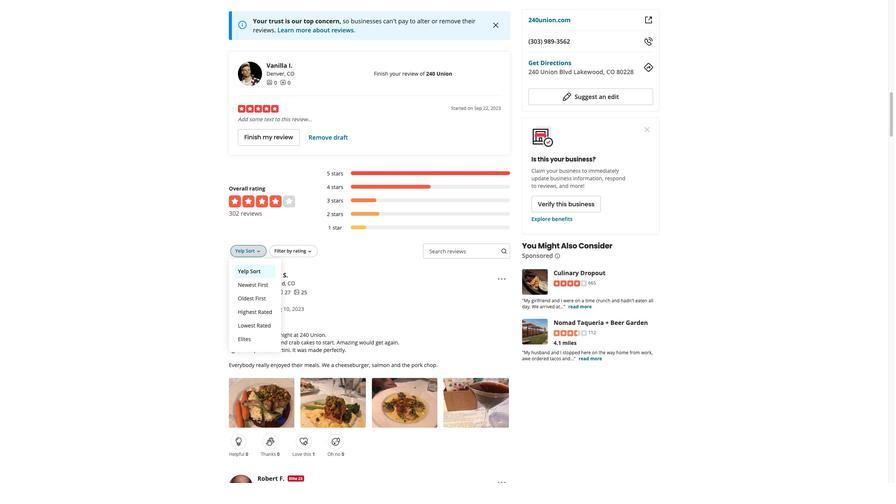Task type: vqa. For each thing, say whether or not it's contained in the screenshot.
Paste to the left
no



Task type: describe. For each thing, give the bounding box(es) containing it.
2 reviews. from the left
[[332, 26, 356, 34]]

24 external link v2 image
[[645, 15, 654, 24]]

was
[[297, 347, 307, 354]]

(0 reactions) element for thanks 0
[[277, 451, 280, 458]]

learn
[[278, 26, 294, 34]]

all
[[649, 298, 654, 304]]

at
[[294, 332, 299, 339]]

22,
[[484, 105, 490, 111]]

24 phone v2 image
[[645, 37, 654, 46]]

a for enjoyed
[[331, 362, 334, 369]]

stopped
[[563, 350, 581, 356]]

to right text
[[275, 116, 280, 123]]

5 star rating image for aug
[[229, 305, 270, 313]]

16 info v2 image
[[555, 253, 561, 259]]

overall rating
[[229, 185, 265, 192]]

2 vertical spatial your
[[547, 167, 558, 174]]

jennifer s. link
[[258, 271, 288, 279]]

alter
[[418, 17, 430, 25]]

sort for yelp sort popup button at the bottom of the page
[[246, 248, 255, 254]]

meals.
[[305, 362, 321, 369]]

we had a wonderful night at 240 union. we got the mussels and crab cakes to start. amazing would get again. i got an espresso martini. it was made perfectly.
[[229, 332, 400, 354]]

denver,
[[267, 70, 286, 77]]

3 stars
[[327, 197, 344, 204]]

culinary dropout image
[[522, 269, 548, 295]]

salmon
[[372, 362, 390, 369]]

arrived
[[540, 304, 555, 310]]

0 vertical spatial your
[[390, 70, 401, 77]]

finish my review
[[245, 133, 293, 142]]

a for and
[[582, 298, 585, 304]]

0 horizontal spatial on
[[468, 105, 473, 111]]

nomad
[[554, 319, 576, 327]]

blvd
[[560, 68, 572, 76]]

16 review v2 image
[[280, 80, 286, 86]]

search image
[[501, 248, 507, 254]]

some
[[249, 116, 263, 123]]

get directions 240 union blvd lakewood, co 80228
[[529, 59, 634, 76]]

and…"
[[563, 356, 576, 362]]

co for s.
[[288, 280, 295, 287]]

search reviews
[[430, 248, 466, 255]]

close image inside info alert
[[492, 21, 501, 30]]

so
[[343, 17, 350, 25]]

your trust is our top concern,
[[253, 17, 341, 25]]

review for my
[[274, 133, 293, 142]]

work,
[[642, 350, 653, 356]]

more inside info alert
[[296, 26, 311, 34]]

stars for 3 stars
[[332, 197, 344, 204]]

1 vertical spatial business
[[551, 175, 572, 182]]

explore benefits link
[[532, 216, 573, 223]]

oldest
[[238, 295, 254, 302]]

about
[[313, 26, 330, 34]]

my
[[263, 133, 273, 142]]

5 stars
[[327, 170, 344, 177]]

(0 reactions) element for oh no 0
[[342, 451, 344, 458]]

verify
[[538, 200, 555, 209]]

businesses
[[351, 17, 382, 25]]

union.
[[310, 332, 327, 339]]

we left elites
[[229, 339, 237, 346]]

112
[[589, 330, 597, 336]]

everybody
[[229, 362, 255, 369]]

1 horizontal spatial 240
[[426, 70, 436, 77]]

1 vertical spatial close image
[[643, 125, 652, 134]]

tacos
[[550, 356, 562, 362]]

elites button
[[235, 333, 275, 346]]

(0 reactions) element for helpful 0
[[246, 451, 248, 458]]

learn more about reviews.
[[278, 26, 356, 34]]

eaten
[[636, 298, 648, 304]]

665
[[589, 280, 597, 286]]

elite
[[289, 476, 298, 482]]

24 directions v2 image
[[645, 63, 654, 72]]

espresso
[[249, 347, 271, 354]]

16 photos v2 image
[[294, 290, 300, 296]]

filter reviews by 4 stars rating element
[[320, 183, 510, 191]]

sep
[[475, 105, 482, 111]]

27
[[285, 289, 291, 296]]

filter reviews by 3 stars rating element
[[320, 197, 510, 204]]

the for everybody really enjoyed their meals. we a cheeseburger, salmon and the pork chop.
[[402, 362, 410, 369]]

we right meals.
[[322, 362, 330, 369]]

filter by rating
[[275, 248, 306, 254]]

1 vertical spatial 1
[[313, 451, 315, 458]]

you might also consider
[[522, 241, 613, 251]]

their inside the "so businesses can't pay to alter or remove their reviews."
[[463, 17, 476, 25]]

finish my review link
[[238, 129, 300, 146]]

0 vertical spatial rating
[[250, 185, 265, 192]]

read more link for taqueria
[[579, 356, 603, 362]]

get
[[376, 339, 384, 346]]

yelp sort for yelp sort popup button at the bottom of the page
[[235, 248, 255, 254]]

24 info v2 image
[[238, 20, 247, 29]]

24 pencil v2 image
[[563, 92, 572, 101]]

and left "hadn't"
[[612, 298, 620, 304]]

3.5 star rating image
[[554, 330, 587, 336]]

lakewood,
[[574, 68, 605, 76]]

5
[[327, 170, 330, 177]]

so businesses can't pay to alter or remove their reviews.
[[253, 17, 476, 34]]

2 vertical spatial business
[[569, 200, 595, 209]]

i for nomad taqueria + beer garden
[[561, 350, 562, 356]]

taqueria
[[578, 319, 604, 327]]

1 vertical spatial got
[[232, 347, 240, 354]]

1 vertical spatial your
[[551, 155, 565, 164]]

4.1 miles
[[554, 339, 577, 347]]

verify this business link
[[532, 196, 601, 212]]

started
[[451, 105, 467, 111]]

concern,
[[316, 17, 341, 25]]

0 right thanks
[[277, 451, 280, 458]]

16 friends v2 image
[[267, 80, 273, 86]]

nomad taqueria + beer garden link
[[554, 319, 648, 327]]

stars for 4 stars
[[332, 183, 344, 191]]

is this your business? claim your business to immediately update business information, respond to reviews, and more!
[[532, 155, 626, 190]]

0 right no on the left of page
[[342, 451, 344, 458]]

overall
[[229, 185, 248, 192]]

from
[[630, 350, 641, 356]]

made
[[308, 347, 322, 354]]

0 right helpful
[[246, 451, 248, 458]]

helpful
[[229, 451, 245, 458]]

awe
[[522, 356, 531, 362]]

2
[[327, 210, 330, 218]]

jennifer s. broomfield, co
[[258, 271, 295, 287]]

photo of jennifer s. image
[[229, 272, 253, 296]]

to up information,
[[583, 167, 588, 174]]

dropout
[[581, 269, 606, 277]]

3
[[327, 197, 330, 204]]

trust
[[269, 17, 284, 25]]

amazing
[[337, 339, 358, 346]]

an inside we had a wonderful night at 240 union. we got the mussels and crab cakes to start. amazing would get again. i got an espresso martini. it was made perfectly.
[[241, 347, 247, 354]]

finish for finish my review
[[245, 133, 261, 142]]

and inside "my husband and i stopped here on the way home from work, awe ordered tacos and…"
[[552, 350, 560, 356]]

love
[[293, 451, 303, 458]]

robert f. link
[[258, 475, 285, 483]]

mussels
[[257, 339, 277, 346]]

it
[[293, 347, 296, 354]]

update
[[532, 175, 549, 182]]

filter reviews by 1 star rating element
[[320, 224, 510, 232]]

16 chevron down v2 image for yelp sort
[[256, 248, 262, 255]]

4 stars
[[327, 183, 344, 191]]

yelp for yelp sort popup button at the bottom of the page
[[235, 248, 245, 254]]

rated for highest rated
[[258, 308, 272, 316]]

this for verify this business
[[557, 200, 567, 209]]

reviews element for vanilla
[[280, 79, 291, 87]]

read more for taqueria
[[579, 356, 603, 362]]

remove draft
[[309, 133, 348, 142]]

way
[[607, 350, 616, 356]]

finish for finish your review of 240 union
[[374, 70, 389, 77]]

cheeseburger,
[[336, 362, 371, 369]]

add
[[238, 116, 248, 123]]

jennifer
[[258, 271, 282, 279]]

oldest first button
[[235, 292, 275, 305]]

4 for 4 photos
[[237, 317, 239, 324]]

helpful 0
[[229, 451, 248, 458]]

star
[[333, 224, 342, 231]]

16 chevron down v2 image for filter by rating
[[307, 248, 313, 255]]

"my for culinary
[[522, 298, 531, 304]]

cakes
[[301, 339, 315, 346]]

filter reviews by 2 stars rating element
[[320, 210, 510, 218]]

0 inside friends element
[[274, 79, 277, 86]]

a inside we had a wonderful night at 240 union. we got the mussels and crab cakes to start. amazing would get again. i got an espresso martini. it was made perfectly.
[[249, 332, 252, 339]]

1 inside filter reviews by 1 star rating "element"
[[328, 224, 331, 231]]

sponsored
[[522, 252, 553, 260]]

rating inside dropdown button
[[293, 248, 306, 254]]

to inside we had a wonderful night at 240 union. we got the mussels and crab cakes to start. amazing would get again. i got an espresso martini. it was made perfectly.
[[316, 339, 321, 346]]

to down update
[[532, 182, 537, 190]]

stars for 5 stars
[[332, 170, 344, 177]]



Task type: locate. For each thing, give the bounding box(es) containing it.
co for i.
[[287, 70, 295, 77]]

16 chevron down v2 image inside yelp sort popup button
[[256, 248, 262, 255]]

1 horizontal spatial an
[[599, 93, 607, 101]]

"my
[[522, 298, 531, 304], [522, 350, 531, 356]]

read more link for dropout
[[569, 304, 592, 310]]

pay
[[399, 17, 409, 25]]

240 inside get directions 240 union blvd lakewood, co 80228
[[529, 68, 539, 76]]

1 left the star
[[328, 224, 331, 231]]

0
[[274, 79, 277, 86], [288, 79, 291, 86], [246, 451, 248, 458], [277, 451, 280, 458], [342, 451, 344, 458]]

read for taqueria
[[579, 356, 589, 362]]

yelp sort up newest
[[238, 268, 261, 275]]

rating right by
[[293, 248, 306, 254]]

0 vertical spatial a
[[582, 298, 585, 304]]

0 horizontal spatial 4
[[237, 317, 239, 324]]

i left and…"
[[561, 350, 562, 356]]

2 (0 reactions) element from the left
[[277, 451, 280, 458]]

1 vertical spatial 5 star rating image
[[229, 305, 270, 313]]

1 vertical spatial review
[[274, 133, 293, 142]]

union right of
[[437, 70, 453, 77]]

draft
[[334, 133, 348, 142]]

pork
[[412, 362, 423, 369]]

1 horizontal spatial finish
[[374, 70, 389, 77]]

16 chevron down v2 image
[[256, 248, 262, 255], [307, 248, 313, 255]]

stars for 2 stars
[[332, 210, 344, 218]]

more for culinary
[[580, 304, 592, 310]]

0 vertical spatial 4
[[327, 183, 330, 191]]

love this 1
[[293, 451, 315, 458]]

240 down get
[[529, 68, 539, 76]]

1 menu image from the top
[[498, 275, 507, 284]]

1 horizontal spatial a
[[331, 362, 334, 369]]

martini.
[[272, 347, 291, 354]]

1 horizontal spatial (0 reactions) element
[[277, 451, 280, 458]]

1 vertical spatial read more link
[[579, 356, 603, 362]]

yelp sort for yelp sort button
[[238, 268, 261, 275]]

180
[[265, 289, 274, 296]]

4 for 4 stars
[[327, 183, 330, 191]]

the inside we had a wonderful night at 240 union. we got the mussels and crab cakes to start. amazing would get again. i got an espresso martini. it was made perfectly.
[[248, 339, 256, 346]]

302 reviews
[[229, 209, 262, 218]]

a left "time" at bottom right
[[582, 298, 585, 304]]

night
[[280, 332, 293, 339]]

review inside 'link'
[[274, 133, 293, 142]]

  text field
[[424, 244, 510, 259]]

1 stars from the top
[[332, 170, 344, 177]]

on right were
[[575, 298, 581, 304]]

on inside "my husband and i stopped here on the way home from work, awe ordered tacos and…"
[[593, 350, 598, 356]]

1 vertical spatial rated
[[257, 322, 271, 329]]

1 vertical spatial reviews
[[448, 248, 466, 255]]

read more link up taqueria
[[569, 304, 592, 310]]

1 right love
[[313, 451, 315, 458]]

rated
[[258, 308, 272, 316], [257, 322, 271, 329]]

we right day.
[[532, 304, 539, 310]]

of
[[420, 70, 425, 77]]

nomad taqueria + beer garden
[[554, 319, 648, 327]]

reviews element containing 0
[[280, 79, 291, 87]]

0 vertical spatial 2023
[[491, 105, 501, 111]]

1 vertical spatial the
[[599, 350, 606, 356]]

at…"
[[556, 304, 566, 310]]

you
[[522, 241, 537, 251]]

search
[[430, 248, 446, 255]]

co left 80228
[[607, 68, 615, 76]]

0 horizontal spatial rating
[[250, 185, 265, 192]]

to
[[410, 17, 416, 25], [275, 116, 280, 123], [583, 167, 588, 174], [532, 182, 537, 190], [316, 339, 321, 346]]

16 chevron down v2 image inside filter by rating dropdown button
[[307, 248, 313, 255]]

read
[[569, 304, 579, 310], [579, 356, 589, 362]]

and left more!
[[560, 182, 569, 190]]

0 horizontal spatial a
[[249, 332, 252, 339]]

an down elites
[[241, 347, 247, 354]]

2 vertical spatial the
[[402, 362, 410, 369]]

read for dropout
[[569, 304, 579, 310]]

finish inside 'link'
[[245, 133, 261, 142]]

a right had at the left of page
[[249, 332, 252, 339]]

3 stars from the top
[[332, 197, 344, 204]]

reviews. down so
[[332, 26, 356, 34]]

80228
[[617, 68, 634, 76]]

4 down 5
[[327, 183, 330, 191]]

first up 180
[[258, 281, 268, 288]]

i.
[[289, 61, 293, 70]]

the
[[248, 339, 256, 346], [599, 350, 606, 356], [402, 362, 410, 369]]

reviews element down denver,
[[280, 79, 291, 87]]

co inside jennifer s. broomfield, co
[[288, 280, 295, 287]]

0 horizontal spatial 240
[[300, 332, 309, 339]]

reviews
[[241, 209, 262, 218], [448, 248, 466, 255]]

1 16 chevron down v2 image from the left
[[256, 248, 262, 255]]

1 horizontal spatial their
[[463, 17, 476, 25]]

2023 right 22,
[[491, 105, 501, 111]]

yelp up yelp sort button
[[235, 248, 245, 254]]

on inside "my girlfriend and i were on a time crunch and hadn't eaten all day. we arrived at…"
[[575, 298, 581, 304]]

0 vertical spatial their
[[463, 17, 476, 25]]

an inside suggest an edit button
[[599, 93, 607, 101]]

sort inside button
[[250, 268, 261, 275]]

first for newest first
[[258, 281, 268, 288]]

on left sep
[[468, 105, 473, 111]]

3562
[[557, 37, 571, 46]]

this for is this your business? claim your business to immediately update business information, respond to reviews, and more!
[[538, 155, 549, 164]]

filter
[[275, 248, 286, 254]]

highest rated button
[[235, 305, 275, 319]]

and inside is this your business? claim your business to immediately update business information, respond to reviews, and more!
[[560, 182, 569, 190]]

2 horizontal spatial on
[[593, 350, 598, 356]]

2 stars from the top
[[332, 183, 344, 191]]

0 vertical spatial reviews element
[[280, 79, 291, 87]]

yelp sort
[[235, 248, 255, 254], [238, 268, 261, 275]]

4 star rating image
[[229, 195, 295, 207], [554, 281, 587, 287]]

yelp
[[235, 248, 245, 254], [238, 268, 249, 275]]

this left review…
[[281, 116, 290, 123]]

reviews right the 302
[[241, 209, 262, 218]]

more for nomad
[[591, 356, 603, 362]]

crunch
[[596, 298, 611, 304]]

0 horizontal spatial an
[[241, 347, 247, 354]]

4 stars from the top
[[332, 210, 344, 218]]

read more link
[[569, 304, 592, 310], [579, 356, 603, 362]]

(303)
[[529, 37, 543, 46]]

were
[[564, 298, 574, 304]]

i left were
[[561, 298, 563, 304]]

to down union.
[[316, 339, 321, 346]]

4 star rating image down overall rating
[[229, 195, 295, 207]]

1 reviews. from the left
[[253, 26, 276, 34]]

sort up newest first button
[[250, 268, 261, 275]]

1 vertical spatial "my
[[522, 350, 531, 356]]

1 vertical spatial menu image
[[498, 478, 507, 483]]

stars right 3
[[332, 197, 344, 204]]

photos
[[240, 317, 256, 324]]

a down perfectly.
[[331, 362, 334, 369]]

0 horizontal spatial union
[[437, 70, 453, 77]]

friends element
[[267, 79, 277, 87]]

first
[[258, 281, 268, 288], [255, 295, 266, 302]]

2 "my from the top
[[522, 350, 531, 356]]

"my inside "my husband and i stopped here on the way home from work, awe ordered tacos and…"
[[522, 350, 531, 356]]

1 vertical spatial yelp
[[238, 268, 249, 275]]

more
[[296, 26, 311, 34], [580, 304, 592, 310], [591, 356, 603, 362]]

1 horizontal spatial the
[[402, 362, 410, 369]]

sort up yelp sort button
[[246, 248, 255, 254]]

1 vertical spatial read
[[579, 356, 589, 362]]

business down more!
[[569, 200, 595, 209]]

1 horizontal spatial union
[[541, 68, 558, 76]]

stars down 5 stars
[[332, 183, 344, 191]]

0 vertical spatial the
[[248, 339, 256, 346]]

0 vertical spatial an
[[599, 93, 607, 101]]

co inside get directions 240 union blvd lakewood, co 80228
[[607, 68, 615, 76]]

240union.com link
[[529, 16, 571, 24]]

and left were
[[552, 298, 560, 304]]

i
[[561, 298, 563, 304], [229, 347, 231, 354], [561, 350, 562, 356]]

0 horizontal spatial (0 reactions) element
[[246, 451, 248, 458]]

16 chevron down v2 image right filter by rating
[[307, 248, 313, 255]]

1 vertical spatial finish
[[245, 133, 261, 142]]

0 vertical spatial yelp sort
[[235, 248, 255, 254]]

240 right of
[[426, 70, 436, 77]]

business up reviews,
[[551, 175, 572, 182]]

reviews,
[[538, 182, 558, 190]]

0 horizontal spatial 1
[[313, 451, 315, 458]]

stars inside filter reviews by 3 stars rating element
[[332, 197, 344, 204]]

"my inside "my girlfriend and i were on a time crunch and hadn't eaten all day. we arrived at…"
[[522, 298, 531, 304]]

5 star rating image up some
[[238, 105, 279, 113]]

read right 'at…"'
[[569, 304, 579, 310]]

16 chevron down v2 image up yelp sort button
[[256, 248, 262, 255]]

their right remove
[[463, 17, 476, 25]]

(0 reactions) element right thanks
[[277, 451, 280, 458]]

stars inside filter reviews by 2 stars rating element
[[332, 210, 344, 218]]

our
[[292, 17, 302, 25]]

first down newest first button
[[255, 295, 266, 302]]

review for your
[[403, 70, 419, 77]]

yelp up newest
[[238, 268, 249, 275]]

wonderful
[[253, 332, 279, 339]]

3 (0 reactions) element from the left
[[342, 451, 344, 458]]

yelp inside popup button
[[235, 248, 245, 254]]

1 vertical spatial 4 star rating image
[[554, 281, 587, 287]]

first for oldest first
[[255, 295, 266, 302]]

yelp sort inside button
[[238, 268, 261, 275]]

0 vertical spatial 5 star rating image
[[238, 105, 279, 113]]

1 horizontal spatial 16 chevron down v2 image
[[307, 248, 313, 255]]

rating right overall
[[250, 185, 265, 192]]

union inside get directions 240 union blvd lakewood, co 80228
[[541, 68, 558, 76]]

co
[[607, 68, 615, 76], [287, 70, 295, 77], [288, 280, 295, 287]]

0 vertical spatial got
[[238, 339, 246, 346]]

first inside button
[[255, 295, 266, 302]]

reviews. down your
[[253, 26, 276, 34]]

1 horizontal spatial on
[[575, 298, 581, 304]]

reviews element
[[280, 79, 291, 87], [277, 289, 291, 296]]

1 horizontal spatial reviews
[[448, 248, 466, 255]]

0 vertical spatial review
[[403, 70, 419, 77]]

co inside vanilla i. denver, co
[[287, 70, 295, 77]]

i inside we had a wonderful night at 240 union. we got the mussels and crab cakes to start. amazing would get again. i got an espresso martini. it was made perfectly.
[[229, 347, 231, 354]]

or
[[432, 17, 438, 25]]

stars inside filter reviews by 4 stars rating 'element'
[[332, 183, 344, 191]]

your
[[390, 70, 401, 77], [551, 155, 565, 164], [547, 167, 558, 174]]

0 vertical spatial reviews
[[241, 209, 262, 218]]

f.
[[280, 475, 285, 483]]

yelp inside button
[[238, 268, 249, 275]]

reviews element left 16 photos v2
[[277, 289, 291, 296]]

0 vertical spatial more
[[296, 26, 311, 34]]

4 left photos
[[237, 317, 239, 324]]

0 vertical spatial finish
[[374, 70, 389, 77]]

16 review v2 image
[[277, 290, 283, 296]]

rated inside lowest rated button
[[257, 322, 271, 329]]

1 horizontal spatial 1
[[328, 224, 331, 231]]

2 16 chevron down v2 image from the left
[[307, 248, 313, 255]]

business down the business?
[[560, 167, 581, 174]]

oh no 0
[[328, 451, 344, 458]]

0 horizontal spatial 4 star rating image
[[229, 195, 295, 207]]

0 horizontal spatial 16 chevron down v2 image
[[256, 248, 262, 255]]

1 horizontal spatial reviews.
[[332, 26, 356, 34]]

2 vertical spatial more
[[591, 356, 603, 362]]

1 horizontal spatial 4 star rating image
[[554, 281, 587, 287]]

rated up wonderful
[[257, 322, 271, 329]]

4 star rating image down culinary
[[554, 281, 587, 287]]

read more up taqueria
[[569, 304, 592, 310]]

stars inside the filter reviews by 5 stars rating element
[[332, 170, 344, 177]]

on
[[468, 105, 473, 111], [575, 298, 581, 304], [593, 350, 598, 356]]

and right salmon
[[392, 362, 401, 369]]

this for love this 1
[[304, 451, 311, 458]]

your right claim
[[547, 167, 558, 174]]

1 vertical spatial first
[[255, 295, 266, 302]]

reviews.
[[253, 26, 276, 34], [332, 26, 356, 34]]

read more link left way in the bottom of the page
[[579, 356, 603, 362]]

5 star rating image for started
[[238, 105, 279, 113]]

0 horizontal spatial finish
[[245, 133, 261, 142]]

the for we had a wonderful night at 240 union. we got the mussels and crab cakes to start. amazing would get again. i got an espresso martini. it was made perfectly.
[[248, 339, 256, 346]]

0 vertical spatial read
[[569, 304, 579, 310]]

this inside is this your business? claim your business to immediately update business information, respond to reviews, and more!
[[538, 155, 549, 164]]

1 vertical spatial 2023
[[292, 305, 304, 313]]

1 vertical spatial read more
[[579, 356, 603, 362]]

0 horizontal spatial the
[[248, 339, 256, 346]]

2023 right 10,
[[292, 305, 304, 313]]

240 right at
[[300, 332, 309, 339]]

co down i.
[[287, 70, 295, 77]]

1 vertical spatial on
[[575, 298, 581, 304]]

0 horizontal spatial their
[[292, 362, 303, 369]]

2 vertical spatial a
[[331, 362, 334, 369]]

2 menu image from the top
[[498, 478, 507, 483]]

4 inside 'element'
[[327, 183, 330, 191]]

1 vertical spatial rating
[[293, 248, 306, 254]]

rated for lowest rated
[[257, 322, 271, 329]]

2 stars
[[327, 210, 344, 218]]

sort for yelp sort button
[[250, 268, 261, 275]]

immediately
[[589, 167, 619, 174]]

0 vertical spatial business
[[560, 167, 581, 174]]

chop.
[[424, 362, 438, 369]]

reviews element containing 27
[[277, 289, 291, 296]]

0 vertical spatial 4 star rating image
[[229, 195, 295, 207]]

more left way in the bottom of the page
[[591, 356, 603, 362]]

is
[[532, 155, 537, 164]]

a inside "my girlfriend and i were on a time crunch and hadn't eaten all day. we arrived at…"
[[582, 298, 585, 304]]

this left (1 reaction) element
[[304, 451, 311, 458]]

benefits
[[552, 216, 573, 223]]

0 right 16 friends v2 'icon'
[[274, 79, 277, 86]]

2 horizontal spatial 240
[[529, 68, 539, 76]]

(1 reaction) element
[[313, 451, 315, 458]]

i for culinary dropout
[[561, 298, 563, 304]]

1 horizontal spatial rating
[[293, 248, 306, 254]]

2 horizontal spatial a
[[582, 298, 585, 304]]

photos element
[[294, 289, 307, 296]]

"my for nomad
[[522, 350, 531, 356]]

25
[[301, 289, 307, 296]]

respond
[[605, 175, 626, 182]]

got down elites
[[232, 347, 240, 354]]

1 vertical spatial reviews element
[[277, 289, 291, 296]]

robert f.
[[258, 475, 285, 483]]

we inside "my girlfriend and i were on a time crunch and hadn't eaten all day. we arrived at…"
[[532, 304, 539, 310]]

"my left husband
[[522, 350, 531, 356]]

(0 reactions) element
[[246, 451, 248, 458], [277, 451, 280, 458], [342, 451, 344, 458]]

the left the pork
[[402, 362, 410, 369]]

reviews for 302 reviews
[[241, 209, 262, 218]]

on right "here"
[[593, 350, 598, 356]]

0 vertical spatial yelp
[[235, 248, 245, 254]]

everybody really enjoyed their meals. we a cheeseburger, salmon and the pork chop.
[[229, 362, 438, 369]]

the inside "my husband and i stopped here on the way home from work, awe ordered tacos and…"
[[599, 350, 606, 356]]

by
[[287, 248, 292, 254]]

0 vertical spatial "my
[[522, 298, 531, 304]]

0 vertical spatial read more link
[[569, 304, 592, 310]]

989-
[[545, 37, 557, 46]]

menu image
[[498, 275, 507, 284], [498, 478, 507, 483]]

time
[[586, 298, 595, 304]]

hadn't
[[621, 298, 635, 304]]

0 vertical spatial menu image
[[498, 275, 507, 284]]

4
[[327, 183, 330, 191], [237, 317, 239, 324]]

stars right 2
[[332, 210, 344, 218]]

your right is
[[551, 155, 565, 164]]

"my husband and i stopped here on the way home from work, awe ordered tacos and…"
[[522, 350, 653, 362]]

read more for dropout
[[569, 304, 592, 310]]

1 vertical spatial their
[[292, 362, 303, 369]]

1 horizontal spatial review
[[403, 70, 419, 77]]

0 vertical spatial rated
[[258, 308, 272, 316]]

i up everybody
[[229, 347, 231, 354]]

review left of
[[403, 70, 419, 77]]

5 star rating image down oldest first
[[229, 305, 270, 313]]

can't
[[384, 17, 397, 25]]

reviews. inside the "so businesses can't pay to alter or remove their reviews."
[[253, 26, 276, 34]]

reviews element for jennifer
[[277, 289, 291, 296]]

beer
[[611, 319, 625, 327]]

4 star rating image for 665
[[554, 281, 587, 287]]

stars right 5
[[332, 170, 344, 177]]

0 horizontal spatial close image
[[492, 21, 501, 30]]

0 right 16 review v2 image
[[288, 79, 291, 86]]

0 vertical spatial first
[[258, 281, 268, 288]]

1 horizontal spatial 4
[[327, 183, 330, 191]]

1 vertical spatial yelp sort
[[238, 268, 261, 275]]

sort inside popup button
[[246, 248, 255, 254]]

day.
[[522, 304, 531, 310]]

2 horizontal spatial the
[[599, 350, 606, 356]]

(0 reactions) element right no on the left of page
[[342, 451, 344, 458]]

2 vertical spatial on
[[593, 350, 598, 356]]

yelp sort inside popup button
[[235, 248, 255, 254]]

more down top
[[296, 26, 311, 34]]

co up "27"
[[288, 280, 295, 287]]

the left way in the bottom of the page
[[599, 350, 606, 356]]

really
[[256, 362, 269, 369]]

perfectly.
[[324, 347, 347, 354]]

4.1
[[554, 339, 562, 347]]

and down 4.1
[[552, 350, 560, 356]]

1 "my from the top
[[522, 298, 531, 304]]

0 horizontal spatial reviews
[[241, 209, 262, 218]]

this right is
[[538, 155, 549, 164]]

yelp sort button
[[235, 265, 275, 278]]

review right my
[[274, 133, 293, 142]]

read more left way in the bottom of the page
[[579, 356, 603, 362]]

filter reviews by 5 stars rating element
[[320, 170, 510, 177]]

newest
[[238, 281, 256, 288]]

to inside the "so businesses can't pay to alter or remove their reviews."
[[410, 17, 416, 25]]

and inside we had a wonderful night at 240 union. we got the mussels and crab cakes to start. amazing would get again. i got an espresso martini. it was made perfectly.
[[278, 339, 288, 346]]

first inside button
[[258, 281, 268, 288]]

to right the pay
[[410, 17, 416, 25]]

your left of
[[390, 70, 401, 77]]

here
[[582, 350, 591, 356]]

rated inside highest rated button
[[258, 308, 272, 316]]

more up taqueria
[[580, 304, 592, 310]]

1 (0 reactions) element from the left
[[246, 451, 248, 458]]

yelp for yelp sort button
[[238, 268, 249, 275]]

240 inside we had a wonderful night at 240 union. we got the mussels and crab cakes to start. amazing would get again. i got an espresso martini. it was made perfectly.
[[300, 332, 309, 339]]

read right and…"
[[579, 356, 589, 362]]

1 vertical spatial sort
[[250, 268, 261, 275]]

0 vertical spatial close image
[[492, 21, 501, 30]]

302
[[229, 209, 239, 218]]

(0 reactions) element right helpful
[[246, 451, 248, 458]]

photo of vanilla i. image
[[238, 62, 262, 86]]

this
[[281, 116, 290, 123], [538, 155, 549, 164], [557, 200, 567, 209], [304, 451, 311, 458]]

close image
[[492, 21, 501, 30], [643, 125, 652, 134]]

their
[[463, 17, 476, 25], [292, 362, 303, 369]]

this up "benefits"
[[557, 200, 567, 209]]

5 star rating image
[[238, 105, 279, 113], [229, 305, 270, 313]]

got down had at the left of page
[[238, 339, 246, 346]]

and up martini. at bottom
[[278, 339, 288, 346]]

1 horizontal spatial 2023
[[491, 105, 501, 111]]

info alert
[[229, 11, 510, 40]]

filter by rating button
[[270, 245, 318, 257]]

"my left girlfriend at bottom right
[[522, 298, 531, 304]]

0 horizontal spatial 2023
[[292, 305, 304, 313]]

(303) 989-3562
[[529, 37, 571, 46]]

garden
[[626, 319, 648, 327]]

1 vertical spatial 4
[[237, 317, 239, 324]]

0 vertical spatial 1
[[328, 224, 331, 231]]

i inside "my husband and i stopped here on the way home from work, awe ordered tacos and…"
[[561, 350, 562, 356]]

1 vertical spatial more
[[580, 304, 592, 310]]

verify this business
[[538, 200, 595, 209]]

0 vertical spatial read more
[[569, 304, 592, 310]]

rated left aug
[[258, 308, 272, 316]]

reviews right search
[[448, 248, 466, 255]]

0 vertical spatial on
[[468, 105, 473, 111]]

nomad taqueria + beer garden image
[[522, 319, 548, 345]]

reviews for search reviews
[[448, 248, 466, 255]]

4 star rating image for 302 reviews
[[229, 195, 295, 207]]

review
[[403, 70, 419, 77], [274, 133, 293, 142]]

i inside "my girlfriend and i were on a time crunch and hadn't eaten all day. we arrived at…"
[[561, 298, 563, 304]]

1 horizontal spatial close image
[[643, 125, 652, 134]]

we left had at the left of page
[[229, 332, 237, 339]]



